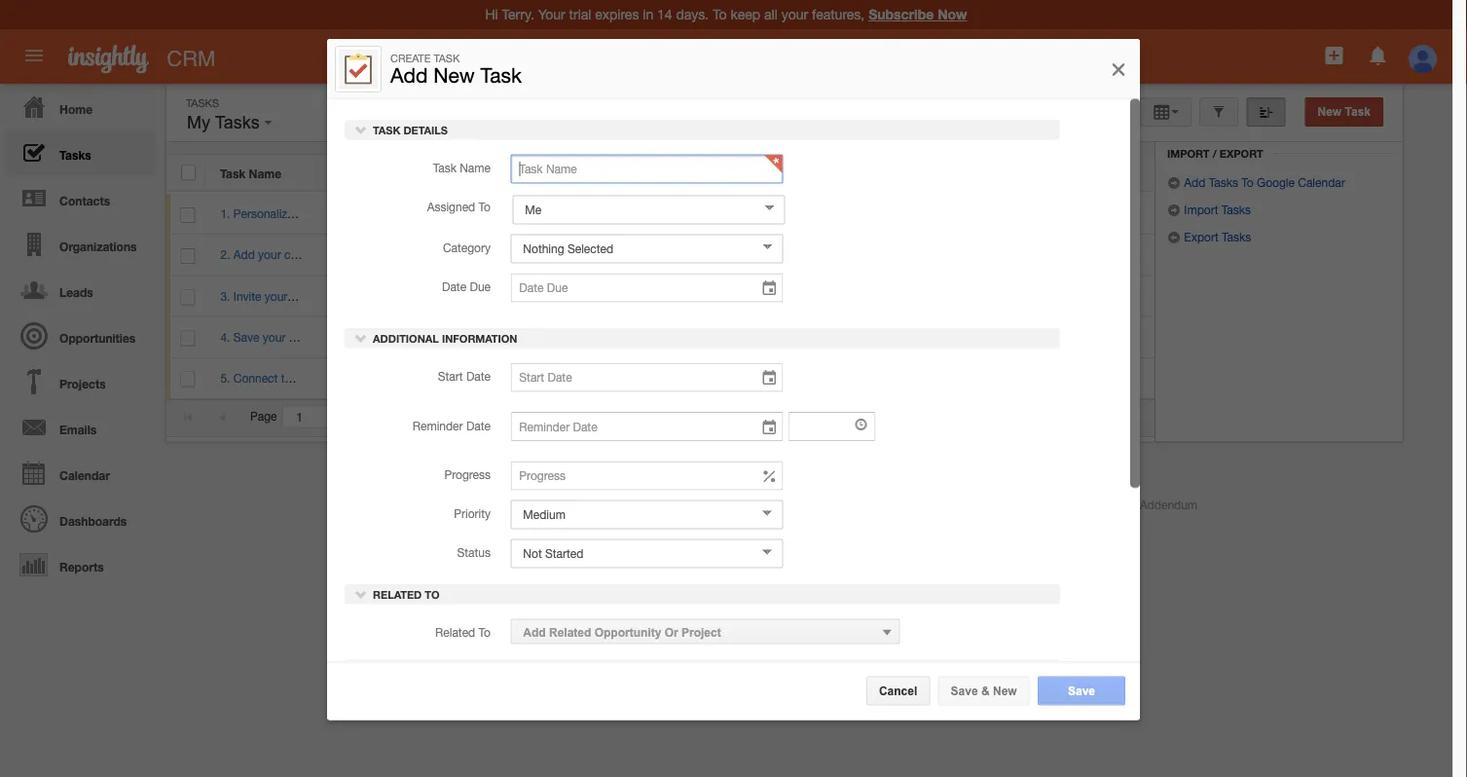 Task type: locate. For each thing, give the bounding box(es) containing it.
6 row from the top
[[167, 358, 1155, 399]]

your left team
[[265, 289, 288, 303]]

home
[[59, 102, 93, 116]]

cancel button
[[867, 676, 930, 705]]

date due down category
[[442, 280, 491, 293]]

1 horizontal spatial 5
[[1099, 410, 1106, 423]]

task name up assigned to
[[433, 161, 491, 174]]

5 right -
[[1076, 410, 1083, 423]]

row containing task name
[[167, 155, 1154, 191]]

5
[[1076, 410, 1083, 423], [1099, 410, 1106, 423]]

row group
[[167, 194, 1155, 399]]

terry turtle cell
[[707, 235, 819, 276], [707, 317, 819, 358]]

task down notifications image
[[1345, 105, 1371, 118]]

1 following image from the top
[[1072, 206, 1091, 224]]

name up assigned to
[[460, 161, 491, 174]]

1 vertical spatial calendar
[[59, 468, 110, 482]]

terry turtle cell left not
[[707, 317, 819, 358]]

show sidebar image
[[1260, 105, 1273, 119]]

start
[[438, 369, 463, 383]]

0 vertical spatial import
[[1168, 147, 1210, 160]]

import tasks link
[[1168, 203, 1251, 216]]

task details
[[370, 123, 448, 136]]

new right 'create'
[[434, 63, 475, 87]]

1 horizontal spatial export
[[1220, 147, 1264, 160]]

connect
[[233, 371, 278, 385]]

0 horizontal spatial export
[[1184, 230, 1219, 243]]

export
[[1220, 147, 1264, 160], [1184, 230, 1219, 243]]

to left google
[[1242, 175, 1254, 189]]

assigned
[[427, 200, 475, 213]]

2 horizontal spatial related
[[549, 625, 591, 638]]

app
[[630, 498, 651, 511], [811, 498, 833, 511]]

2 app from the left
[[811, 498, 833, 511]]

start date
[[438, 369, 491, 383]]

account
[[323, 207, 365, 221]]

1. personalize your account link
[[220, 207, 375, 221]]

following image for 2. add your customers
[[1072, 247, 1091, 265]]

date due right user
[[590, 166, 641, 180]]

2 vertical spatial chevron down image
[[354, 587, 368, 600]]

5 row from the top
[[167, 317, 1155, 358]]

0% complete image
[[332, 212, 448, 216], [332, 253, 448, 257], [332, 294, 448, 298], [332, 335, 448, 339], [332, 376, 448, 380]]

import left /
[[1168, 147, 1210, 160]]

1 horizontal spatial name
[[460, 161, 491, 174]]

invite
[[233, 289, 261, 303]]

0 horizontal spatial date due
[[442, 280, 491, 293]]

chevron down image for start date
[[354, 331, 368, 344]]

save for save & new
[[951, 684, 978, 697]]

0 horizontal spatial task name
[[220, 166, 282, 180]]

complete
[[378, 166, 432, 180]]

1 vertical spatial export
[[1184, 230, 1219, 243]]

task name up personalize
[[220, 166, 282, 180]]

android
[[586, 498, 627, 511]]

following image for 3. invite your team
[[1072, 288, 1091, 306]]

following image for 1. personalize your account
[[1072, 206, 1091, 224]]

0% complete image for 5. connect to your files and apps
[[332, 376, 448, 380]]

0 vertical spatial following image
[[1072, 247, 1091, 265]]

new right show sidebar icon
[[1318, 105, 1342, 118]]

2 terry turtle cell from the top
[[707, 317, 819, 358]]

customer
[[372, 498, 423, 511]]

0 horizontal spatial 5
[[1076, 410, 1083, 423]]

all link
[[505, 41, 564, 76]]

date right reminder
[[466, 418, 491, 432]]

1 vertical spatial due
[[470, 280, 491, 293]]

row
[[167, 155, 1154, 191], [167, 194, 1155, 235], [167, 235, 1155, 276], [167, 276, 1155, 317], [167, 317, 1155, 358], [167, 358, 1155, 399]]

1 horizontal spatial new
[[993, 684, 1017, 697]]

customer support link
[[372, 498, 469, 511]]

0 vertical spatial date due
[[590, 166, 641, 180]]

navigation containing home
[[0, 84, 156, 587]]

0 horizontal spatial app
[[630, 498, 651, 511]]

percent field image
[[761, 467, 778, 486]]

5 0% complete image from the top
[[332, 376, 448, 380]]

due
[[619, 166, 641, 180], [470, 280, 491, 293]]

name
[[460, 161, 491, 174], [249, 166, 282, 180]]

0 horizontal spatial due
[[470, 280, 491, 293]]

due right user
[[619, 166, 641, 180]]

blog link
[[488, 498, 512, 511]]

2 5 from the left
[[1099, 410, 1106, 423]]

0% complete image down 'account'
[[332, 253, 448, 257]]

task up the assigned
[[433, 161, 457, 174]]

subscribe now link
[[869, 6, 967, 22]]

1 row from the top
[[167, 155, 1154, 191]]

notifications image
[[1367, 44, 1390, 67]]

0 vertical spatial new
[[434, 63, 475, 87]]

0 vertical spatial due
[[619, 166, 641, 180]]

app right iphone
[[811, 498, 833, 511]]

save for save button
[[1068, 684, 1095, 697]]

tasks link
[[5, 130, 156, 175]]

leads
[[59, 285, 93, 299]]

2 horizontal spatial save
[[1068, 684, 1095, 697]]

2.
[[220, 248, 230, 262]]

0% complete image down the complete at the top
[[332, 212, 448, 216]]

emails
[[59, 423, 97, 436]]

import up export tasks link
[[1184, 203, 1219, 216]]

date right user
[[590, 166, 616, 180]]

of
[[1086, 410, 1096, 423]]

related to down customer
[[370, 587, 440, 600]]

cell
[[575, 194, 707, 235], [819, 194, 931, 235], [931, 194, 965, 235], [965, 194, 999, 235], [999, 194, 1057, 235], [575, 235, 707, 276], [819, 235, 931, 276], [931, 235, 965, 276], [965, 235, 999, 276], [999, 235, 1057, 276], [575, 276, 707, 317], [819, 276, 931, 317], [931, 276, 965, 317], [965, 276, 999, 317], [999, 276, 1057, 317], [575, 317, 707, 358], [931, 317, 965, 358], [965, 317, 999, 358], [999, 317, 1057, 358], [575, 358, 707, 399], [819, 358, 931, 399], [931, 358, 965, 399], [965, 358, 999, 399], [999, 358, 1057, 399]]

tasks up contacts link
[[59, 148, 91, 162]]

2 vertical spatial new
[[993, 684, 1017, 697]]

related down the status
[[435, 625, 475, 639]]

export down import tasks link
[[1184, 230, 1219, 243]]

1 horizontal spatial calendar
[[1298, 175, 1345, 189]]

4 0% complete image from the top
[[332, 335, 448, 339]]

now
[[938, 6, 967, 22]]

1 chevron down image from the top
[[354, 122, 368, 136]]

organizations link
[[5, 221, 156, 267]]

task name
[[433, 161, 491, 174], [220, 166, 282, 180]]

none text field inside add new task dialog
[[788, 412, 876, 441]]

1 vertical spatial date field image
[[761, 368, 778, 388]]

0% complete image down the additional
[[332, 376, 448, 380]]

2 chevron down image from the top
[[354, 331, 368, 344]]

None checkbox
[[181, 207, 195, 223], [181, 248, 195, 264], [181, 289, 195, 305], [181, 207, 195, 223], [181, 248, 195, 264], [181, 289, 195, 305]]

0% complete image up the apps
[[332, 335, 448, 339]]

due inside row
[[619, 166, 641, 180]]

user
[[550, 166, 576, 180]]

percent
[[332, 166, 375, 180]]

apps
[[368, 371, 394, 385]]

app down progress text box
[[630, 498, 651, 511]]

navigation
[[0, 84, 156, 587]]

save & new button
[[938, 676, 1030, 705]]

2 press ctrl + space to group column header from the left
[[1056, 155, 1105, 191]]

column header
[[930, 155, 964, 191], [964, 155, 998, 191]]

1 horizontal spatial date due
[[590, 166, 641, 180]]

Search all data.... text field
[[564, 41, 948, 76]]

save left &
[[951, 684, 978, 697]]

import
[[1168, 147, 1210, 160], [1184, 203, 1219, 216]]

calendar up dashboards link on the bottom left of the page
[[59, 468, 110, 482]]

terry turtle cell for 2. add your customers
[[707, 235, 819, 276]]

due down category
[[470, 280, 491, 293]]

related down customer
[[373, 587, 422, 600]]

task right 'create'
[[434, 52, 460, 64]]

to
[[281, 371, 291, 385]]

new inside save & new button
[[993, 684, 1017, 697]]

related
[[373, 587, 422, 600], [435, 625, 475, 639], [549, 625, 591, 638]]

my
[[187, 112, 210, 132]]

save right &
[[1068, 684, 1095, 697]]

calendar
[[1298, 175, 1345, 189], [59, 468, 110, 482]]

0 vertical spatial export
[[1220, 147, 1264, 160]]

0 vertical spatial calendar
[[1298, 175, 1345, 189]]

tasks up import tasks
[[1209, 175, 1239, 189]]

assigned to
[[427, 200, 491, 213]]

contacts
[[59, 194, 110, 207]]

0 horizontal spatial new
[[434, 63, 475, 87]]

add up task details at the left of the page
[[390, 63, 428, 87]]

reminder
[[413, 418, 463, 432]]

new task link
[[1305, 97, 1384, 127]]

4 row from the top
[[167, 276, 1155, 317]]

2 date field image from the top
[[761, 368, 778, 388]]

2 following image from the top
[[1072, 370, 1091, 388]]

2 vertical spatial following image
[[1072, 329, 1091, 347]]

5 right the of
[[1099, 410, 1106, 423]]

date field image
[[761, 279, 778, 298], [761, 368, 778, 388]]

following image
[[1072, 247, 1091, 265], [1072, 370, 1091, 388]]

related left opportunity
[[549, 625, 591, 638]]

0 vertical spatial terry turtle cell
[[707, 235, 819, 276]]

calendar right google
[[1298, 175, 1345, 189]]

5. connect to your files and apps link
[[220, 371, 404, 385]]

0 horizontal spatial save
[[233, 330, 259, 344]]

my tasks button
[[182, 108, 277, 137]]

1 date field image from the top
[[761, 279, 778, 298]]

0% complete image up the additional
[[332, 294, 448, 298]]

add right 2.
[[233, 248, 255, 262]]

1 vertical spatial date due
[[442, 280, 491, 293]]

tasks down import tasks
[[1222, 230, 1251, 243]]

1 terry turtle cell from the top
[[707, 235, 819, 276]]

not started cell
[[819, 317, 931, 358]]

cancel
[[879, 684, 918, 697]]

following image
[[1072, 206, 1091, 224], [1072, 288, 1091, 306], [1072, 329, 1091, 347]]

new right &
[[993, 684, 1017, 697]]

new inside new task link
[[1318, 105, 1342, 118]]

export down bin
[[1220, 147, 1264, 160]]

0 vertical spatial following image
[[1072, 206, 1091, 224]]

1 0% complete image from the top
[[332, 212, 448, 216]]

0% complete image for 1. personalize your account
[[332, 212, 448, 216]]

tasks
[[186, 96, 219, 109], [215, 112, 260, 132], [59, 148, 91, 162], [1209, 175, 1239, 189], [1222, 203, 1251, 216], [1222, 230, 1251, 243]]

support
[[426, 498, 469, 511]]

terry turtle
[[479, 207, 536, 221], [722, 207, 779, 221], [479, 248, 536, 262], [722, 248, 779, 262], [479, 289, 536, 303], [722, 289, 779, 303], [479, 330, 536, 344], [722, 330, 779, 344], [479, 371, 536, 385], [722, 371, 779, 385]]

terry turtle cell down owner
[[707, 235, 819, 276]]

terry turtle link
[[479, 207, 536, 221], [722, 207, 779, 221], [479, 248, 536, 262], [479, 289, 536, 303], [722, 289, 779, 303], [479, 330, 536, 344], [479, 371, 536, 385], [722, 371, 779, 385]]

all
[[524, 51, 540, 66]]

api link
[[532, 498, 550, 511]]

1 app from the left
[[630, 498, 651, 511]]

press ctrl + space to group column header
[[998, 155, 1056, 191], [1056, 155, 1105, 191]]

date field image
[[761, 417, 778, 437]]

import / export
[[1168, 147, 1264, 160]]

related to down the status
[[435, 625, 491, 639]]

3 0% complete image from the top
[[332, 294, 448, 298]]

/
[[1213, 147, 1217, 160]]

2 following image from the top
[[1072, 288, 1091, 306]]

opportunities link
[[5, 313, 156, 358]]

4.
[[220, 330, 230, 344]]

data processing addendum link
[[1051, 498, 1198, 511]]

0 horizontal spatial calendar
[[59, 468, 110, 482]]

personalize
[[233, 207, 294, 221]]

1 vertical spatial terry turtle cell
[[707, 317, 819, 358]]

2 row from the top
[[167, 194, 1155, 235]]

None text field
[[788, 412, 876, 441]]

1 horizontal spatial save
[[951, 684, 978, 697]]

&
[[981, 684, 990, 697]]

save inside row
[[233, 330, 259, 344]]

task left all
[[481, 63, 522, 87]]

1 horizontal spatial task name
[[433, 161, 491, 174]]

your left emails
[[263, 330, 286, 344]]

your up 3. invite your team
[[258, 248, 281, 262]]

3 following image from the top
[[1072, 329, 1091, 347]]

1 following image from the top
[[1072, 247, 1091, 265]]

1 vertical spatial following image
[[1072, 288, 1091, 306]]

export tasks link
[[1168, 230, 1251, 243]]

1 vertical spatial chevron down image
[[354, 331, 368, 344]]

your
[[297, 207, 320, 221], [258, 248, 281, 262], [265, 289, 288, 303], [263, 330, 286, 344], [295, 371, 318, 385]]

import for import tasks
[[1184, 203, 1219, 216]]

your left 'account'
[[297, 207, 320, 221]]

opportunity
[[595, 625, 661, 638]]

1 horizontal spatial due
[[619, 166, 641, 180]]

1 5 from the left
[[1076, 410, 1083, 423]]

1
[[1059, 410, 1065, 423]]

2 0% complete image from the top
[[332, 253, 448, 257]]

1 vertical spatial import
[[1184, 203, 1219, 216]]

row containing 3. invite your team
[[167, 276, 1155, 317]]

3 row from the top
[[167, 235, 1155, 276]]

5.
[[220, 371, 230, 385]]

app for iphone app
[[811, 498, 833, 511]]

2 column header from the left
[[964, 155, 998, 191]]

date
[[590, 166, 616, 180], [442, 280, 467, 293], [466, 369, 491, 383], [466, 418, 491, 432]]

iphone
[[772, 498, 808, 511]]

chevron down image
[[354, 122, 368, 136], [354, 331, 368, 344], [354, 587, 368, 600]]

None checkbox
[[181, 165, 196, 181], [181, 331, 195, 346], [181, 372, 195, 387], [181, 165, 196, 181], [181, 331, 195, 346], [181, 372, 195, 387]]

save & new
[[951, 684, 1017, 697]]

reminder date
[[413, 418, 491, 432]]

1 vertical spatial following image
[[1072, 370, 1091, 388]]

your for customers
[[258, 248, 281, 262]]

name up personalize
[[249, 166, 282, 180]]

team
[[291, 289, 317, 303]]

data
[[1051, 498, 1076, 511]]

add left opportunity
[[523, 625, 546, 638]]

4. save your emails
[[220, 330, 322, 344]]

2 horizontal spatial new
[[1318, 105, 1342, 118]]

0 vertical spatial date field image
[[761, 279, 778, 298]]

android app
[[586, 498, 651, 511]]

add related opportunity or project
[[523, 625, 721, 638]]

0 vertical spatial chevron down image
[[354, 122, 368, 136]]

1 vertical spatial new
[[1318, 105, 1342, 118]]

to right the assigned
[[479, 200, 491, 213]]

1 horizontal spatial app
[[811, 498, 833, 511]]

due inside add new task dialog
[[470, 280, 491, 293]]

save right 4.
[[233, 330, 259, 344]]

0 horizontal spatial name
[[249, 166, 282, 180]]

0% complete image for 4. save your emails
[[332, 335, 448, 339]]

tasks my tasks
[[186, 96, 265, 132]]



Task type: vqa. For each thing, say whether or not it's contained in the screenshot.
Subscribe Now
yes



Task type: describe. For each thing, give the bounding box(es) containing it.
additional
[[373, 332, 439, 344]]

row containing 1. personalize your account
[[167, 194, 1155, 235]]

calendar link
[[5, 450, 156, 496]]

category
[[443, 241, 491, 254]]

add tasks to google calendar
[[1181, 175, 1345, 189]]

percent complete indicator responsible user
[[332, 166, 576, 180]]

organizations
[[59, 240, 137, 253]]

contacts link
[[5, 175, 156, 221]]

your right "to"
[[295, 371, 318, 385]]

your for emails
[[263, 330, 286, 344]]

new inside the create task add new task
[[434, 63, 475, 87]]

save button
[[1038, 676, 1126, 705]]

date due inside row
[[590, 166, 641, 180]]

priority
[[454, 507, 491, 520]]

iphone app
[[772, 498, 833, 511]]

import for import / export
[[1168, 147, 1210, 160]]

1.
[[220, 207, 230, 221]]

Start Date text field
[[511, 362, 783, 392]]

1. personalize your account
[[220, 207, 365, 221]]

close image
[[1109, 57, 1129, 81]]

your for team
[[265, 289, 288, 303]]

terry turtle cell for 4. save your emails
[[707, 317, 819, 358]]

display: grid image
[[1153, 105, 1171, 118]]

items
[[1109, 410, 1137, 423]]

data processing addendum
[[1051, 498, 1198, 511]]

bin
[[1241, 124, 1260, 137]]

processing
[[1079, 498, 1137, 511]]

recycle
[[1187, 124, 1238, 137]]

add inside row
[[233, 248, 255, 262]]

home link
[[5, 84, 156, 130]]

1 vertical spatial related to
[[435, 625, 491, 639]]

not started
[[834, 330, 894, 344]]

information
[[442, 332, 518, 344]]

task name inside row
[[220, 166, 282, 180]]

refresh list image
[[1043, 105, 1061, 118]]

new task
[[1318, 105, 1371, 118]]

details
[[404, 123, 448, 136]]

tasks up my
[[186, 96, 219, 109]]

4. save your emails link
[[220, 330, 332, 344]]

progress
[[444, 468, 491, 481]]

addendum
[[1140, 498, 1198, 511]]

export tasks
[[1181, 230, 1251, 243]]

1 horizontal spatial related
[[435, 625, 475, 639]]

2. add your customers
[[220, 248, 339, 262]]

0 horizontal spatial related
[[373, 587, 422, 600]]

date field image for start date
[[761, 368, 778, 388]]

projects
[[59, 377, 106, 390]]

3 chevron down image from the top
[[354, 587, 368, 600]]

started
[[856, 330, 894, 344]]

Date Due text field
[[511, 273, 783, 302]]

row containing 2. add your customers
[[167, 235, 1155, 276]]

chevron down image for task name
[[354, 122, 368, 136]]

customer support
[[372, 498, 469, 511]]

not
[[834, 330, 853, 344]]

create
[[390, 52, 431, 64]]

recycle bin
[[1187, 124, 1260, 137]]

date inside row
[[590, 166, 616, 180]]

opportunities
[[59, 331, 136, 345]]

android app link
[[569, 498, 651, 511]]

reports link
[[5, 541, 156, 587]]

status press ctrl + space to group column header
[[818, 155, 930, 191]]

create task add new task
[[390, 52, 522, 87]]

add new task dialog
[[327, 39, 1140, 777]]

calendar inside navigation
[[59, 468, 110, 482]]

1 column header from the left
[[930, 155, 964, 191]]

related inside add related opportunity or project link
[[549, 625, 591, 638]]

following image for 5. connect to your files and apps
[[1072, 370, 1091, 388]]

to down the status
[[479, 625, 491, 639]]

add related opportunity or project link
[[511, 618, 900, 643]]

customers
[[284, 248, 339, 262]]

3. invite your team link
[[220, 289, 327, 303]]

Reminder Date text field
[[511, 412, 783, 441]]

crm
[[167, 46, 216, 71]]

0 vertical spatial related to
[[370, 587, 440, 600]]

page
[[250, 410, 277, 423]]

tasks right my
[[215, 112, 260, 132]]

leads link
[[5, 267, 156, 313]]

or
[[665, 625, 678, 638]]

import tasks
[[1181, 203, 1251, 216]]

tasks down add tasks to google calendar link in the top right of the page
[[1222, 203, 1251, 216]]

project
[[682, 625, 721, 638]]

Search this list... text field
[[801, 97, 1020, 127]]

row containing 5. connect to your files and apps
[[167, 358, 1155, 399]]

date field image for date due
[[761, 279, 778, 298]]

app for android app
[[630, 498, 651, 511]]

row group containing 1. personalize your account
[[167, 194, 1155, 399]]

add inside the create task add new task
[[390, 63, 428, 87]]

3.
[[220, 289, 230, 303]]

0% complete image for 2. add your customers
[[332, 253, 448, 257]]

time field image
[[855, 417, 868, 431]]

1 - 5 of 5 items
[[1059, 410, 1137, 423]]

projects link
[[5, 358, 156, 404]]

task name inside add new task dialog
[[433, 161, 491, 174]]

date due inside add new task dialog
[[442, 280, 491, 293]]

task owner
[[721, 166, 787, 180]]

date right start
[[466, 369, 491, 383]]

row containing 4. save your emails
[[167, 317, 1155, 358]]

recycle bin link
[[1168, 124, 1269, 139]]

Task Name text field
[[511, 154, 783, 183]]

api
[[532, 498, 550, 511]]

emails link
[[5, 404, 156, 450]]

status
[[457, 545, 491, 559]]

task left owner
[[721, 166, 747, 180]]

name inside row
[[249, 166, 282, 180]]

google
[[1257, 175, 1295, 189]]

to down customer support
[[425, 587, 440, 600]]

following image for 4. save your emails
[[1072, 329, 1091, 347]]

0% complete image for 3. invite your team
[[332, 294, 448, 298]]

task left 'details'
[[373, 123, 401, 136]]

reports
[[59, 560, 104, 574]]

date down category
[[442, 280, 467, 293]]

your for account
[[297, 207, 320, 221]]

task up the 1. on the left top of the page
[[220, 166, 246, 180]]

iphone app link
[[756, 498, 833, 511]]

subscribe
[[869, 6, 934, 22]]

add up import tasks link
[[1184, 175, 1206, 189]]

1 press ctrl + space to group column header from the left
[[998, 155, 1056, 191]]

subscribe now
[[869, 6, 967, 22]]

blog
[[488, 498, 512, 511]]

Progress text field
[[511, 461, 783, 490]]

name inside add new task dialog
[[460, 161, 491, 174]]



